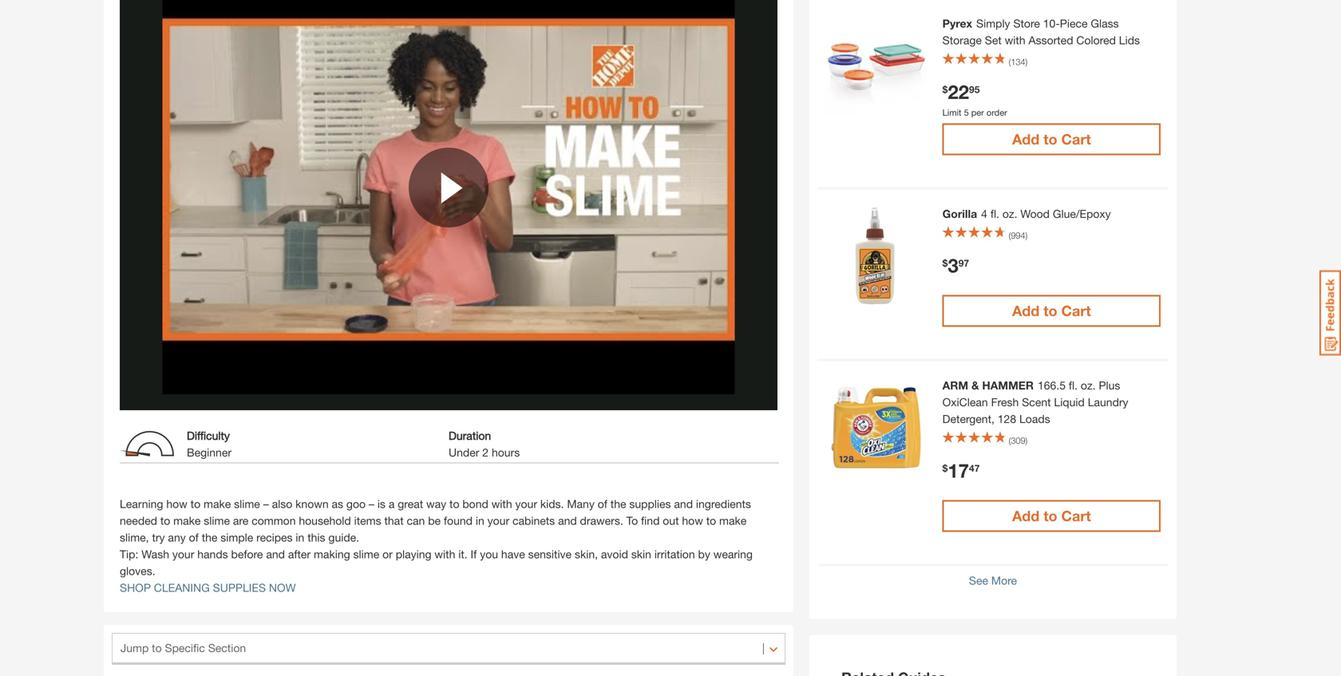 Task type: locate. For each thing, give the bounding box(es) containing it.
0 vertical spatial )
[[1026, 57, 1028, 67]]

1 vertical spatial the
[[202, 531, 218, 544]]

2 vertical spatial add to cart
[[1013, 508, 1091, 525]]

0 horizontal spatial slime
[[204, 514, 230, 527]]

3 add to cart from the top
[[1013, 508, 1091, 525]]

to
[[1044, 131, 1058, 148], [1044, 302, 1058, 319], [191, 498, 201, 511], [450, 498, 460, 511], [1044, 508, 1058, 525], [160, 514, 170, 527], [707, 514, 716, 527], [152, 642, 162, 655]]

common
[[252, 514, 296, 527]]

make up the any
[[173, 514, 201, 527]]

1 ) from the top
[[1026, 57, 1028, 67]]

1 vertical spatial in
[[296, 531, 305, 544]]

0 horizontal spatial of
[[189, 531, 199, 544]]

add to cart button for limit
[[943, 123, 1161, 155]]

2 add from the top
[[1013, 302, 1040, 319]]

1 vertical spatial )
[[1026, 230, 1028, 241]]

0 horizontal spatial your
[[172, 548, 194, 561]]

166.5 fl. oz. plus oxiclean fresh scent liquid laundry detergent, 128 loads
[[943, 379, 1129, 426]]

$ inside "$ 22 95"
[[943, 84, 948, 95]]

your down bond
[[488, 514, 510, 527]]

assorted
[[1029, 34, 1074, 47]]

10-
[[1044, 17, 1060, 30]]

1 vertical spatial add to cart button
[[943, 295, 1161, 327]]

1 add to cart from the top
[[1013, 131, 1091, 148]]

with left it.
[[435, 548, 455, 561]]

$ left 47 at the bottom of page
[[943, 463, 948, 474]]

1 vertical spatial and
[[558, 514, 577, 527]]

1 vertical spatial $
[[943, 258, 948, 269]]

add to cart for 3
[[1013, 302, 1091, 319]]

0 horizontal spatial –
[[263, 498, 269, 511]]

wearing
[[714, 548, 753, 561]]

slime left or
[[353, 548, 380, 561]]

make up simple
[[204, 498, 231, 511]]

) down gorilla 4 fl. oz. wood glue/epoxy
[[1026, 230, 1028, 241]]

( down simply
[[1009, 57, 1011, 67]]

2 vertical spatial and
[[266, 548, 285, 561]]

0 vertical spatial in
[[476, 514, 485, 527]]

0 vertical spatial how
[[166, 498, 187, 511]]

with right bond
[[492, 498, 512, 511]]

and down many
[[558, 514, 577, 527]]

and down recipes
[[266, 548, 285, 561]]

2 $ from the top
[[943, 258, 948, 269]]

0 horizontal spatial make
[[173, 514, 201, 527]]

166.5
[[1038, 379, 1066, 392]]

3 add from the top
[[1013, 508, 1040, 525]]

1 vertical spatial add
[[1013, 302, 1040, 319]]

1 horizontal spatial and
[[558, 514, 577, 527]]

0 vertical spatial oz.
[[1003, 207, 1018, 220]]

you
[[480, 548, 498, 561]]

oz. inside 166.5 fl. oz. plus oxiclean fresh scent liquid laundry detergent, 128 loads
[[1081, 379, 1096, 392]]

your up cabinets
[[515, 498, 537, 511]]

many
[[567, 498, 595, 511]]

1 horizontal spatial of
[[598, 498, 608, 511]]

3 add to cart button from the top
[[943, 500, 1161, 532]]

2 vertical spatial cart
[[1062, 508, 1091, 525]]

1 vertical spatial slime
[[204, 514, 230, 527]]

$ for 3
[[943, 258, 948, 269]]

wood
[[1021, 207, 1050, 220]]

3 cart from the top
[[1062, 508, 1091, 525]]

0 horizontal spatial fl.
[[991, 207, 1000, 220]]

out
[[663, 514, 679, 527]]

limit 5 per order
[[943, 107, 1008, 118]]

of right the any
[[189, 531, 199, 544]]

– left also
[[263, 498, 269, 511]]

2 add to cart button from the top
[[943, 295, 1161, 327]]

3 $ from the top
[[943, 463, 948, 474]]

1 vertical spatial fl.
[[1069, 379, 1078, 392]]

1 $ from the top
[[943, 84, 948, 95]]

2 vertical spatial (
[[1009, 436, 1011, 446]]

after
[[288, 548, 311, 561]]

and
[[674, 498, 693, 511], [558, 514, 577, 527], [266, 548, 285, 561]]

kids.
[[541, 498, 564, 511]]

in left this
[[296, 531, 305, 544]]

2 ( from the top
[[1009, 230, 1011, 241]]

specific
[[165, 642, 205, 655]]

1 horizontal spatial fl.
[[1069, 379, 1078, 392]]

3 ( from the top
[[1009, 436, 1011, 446]]

1 horizontal spatial oz.
[[1081, 379, 1096, 392]]

2 horizontal spatial with
[[1005, 34, 1026, 47]]

the up drawers.
[[611, 498, 627, 511]]

1 horizontal spatial your
[[488, 514, 510, 527]]

1 add from the top
[[1013, 131, 1040, 148]]

)
[[1026, 57, 1028, 67], [1026, 230, 1028, 241], [1026, 436, 1028, 446]]

how right out
[[682, 514, 703, 527]]

add to cart
[[1013, 131, 1091, 148], [1013, 302, 1091, 319], [1013, 508, 1091, 525]]

1 horizontal spatial with
[[492, 498, 512, 511]]

3
[[948, 254, 959, 277]]

$ up limit
[[943, 84, 948, 95]]

simply
[[977, 17, 1011, 30]]

loads
[[1020, 412, 1051, 426]]

0 horizontal spatial in
[[296, 531, 305, 544]]

0 vertical spatial fl.
[[991, 207, 1000, 220]]

2 vertical spatial add to cart button
[[943, 500, 1161, 532]]

2 horizontal spatial your
[[515, 498, 537, 511]]

making
[[314, 548, 350, 561]]

fl.
[[991, 207, 1000, 220], [1069, 379, 1078, 392]]

1 vertical spatial how
[[682, 514, 703, 527]]

make down "ingredients"
[[720, 514, 747, 527]]

2 vertical spatial $
[[943, 463, 948, 474]]

of
[[598, 498, 608, 511], [189, 531, 199, 544]]

see
[[969, 574, 989, 587]]

under
[[449, 446, 479, 459]]

2 ) from the top
[[1026, 230, 1028, 241]]

22
[[948, 80, 970, 103]]

0 horizontal spatial and
[[266, 548, 285, 561]]

as
[[332, 498, 343, 511]]

your down the any
[[172, 548, 194, 561]]

oz.
[[1003, 207, 1018, 220], [1081, 379, 1096, 392]]

hammer
[[983, 379, 1034, 392]]

1 vertical spatial add to cart
[[1013, 302, 1091, 319]]

– left is
[[369, 498, 374, 511]]

how
[[166, 498, 187, 511], [682, 514, 703, 527]]

2 vertical spatial add
[[1013, 508, 1040, 525]]

see more
[[969, 574, 1017, 587]]

134
[[1011, 57, 1026, 67]]

) down simply store 10-piece glass storage set with assorted colored lids
[[1026, 57, 1028, 67]]

slime
[[234, 498, 260, 511], [204, 514, 230, 527], [353, 548, 380, 561]]

1 vertical spatial with
[[492, 498, 512, 511]]

goo
[[347, 498, 366, 511]]

0 vertical spatial add to cart button
[[943, 123, 1161, 155]]

detergent,
[[943, 412, 995, 426]]

slime up are
[[234, 498, 260, 511]]

97
[[959, 258, 970, 269]]

try
[[152, 531, 165, 544]]

glue/epoxy
[[1053, 207, 1111, 220]]

with inside simply store 10-piece glass storage set with assorted colored lids
[[1005, 34, 1026, 47]]

2 cart from the top
[[1062, 302, 1091, 319]]

( down 128
[[1009, 436, 1011, 446]]

0 horizontal spatial how
[[166, 498, 187, 511]]

bond
[[463, 498, 489, 511]]

2 add to cart from the top
[[1013, 302, 1091, 319]]

) for 3
[[1026, 230, 1028, 241]]

make
[[204, 498, 231, 511], [173, 514, 201, 527], [720, 514, 747, 527]]

slime left are
[[204, 514, 230, 527]]

) down loads on the right bottom of page
[[1026, 436, 1028, 446]]

fl. up liquid
[[1069, 379, 1078, 392]]

2 vertical spatial )
[[1026, 436, 1028, 446]]

1 horizontal spatial the
[[611, 498, 627, 511]]

difficulty
[[187, 429, 230, 442]]

( for 17
[[1009, 436, 1011, 446]]

( down gorilla 4 fl. oz. wood glue/epoxy
[[1009, 230, 1011, 241]]

( 994 )
[[1009, 230, 1028, 241]]

1 vertical spatial oz.
[[1081, 379, 1096, 392]]

needed
[[120, 514, 157, 527]]

1 vertical spatial cart
[[1062, 302, 1091, 319]]

add to cart for 17
[[1013, 508, 1091, 525]]

and up out
[[674, 498, 693, 511]]

1 horizontal spatial slime
[[234, 498, 260, 511]]

2 vertical spatial with
[[435, 548, 455, 561]]

1 cart from the top
[[1062, 131, 1091, 148]]

3 ) from the top
[[1026, 436, 1028, 446]]

0 vertical spatial your
[[515, 498, 537, 511]]

4 fl. oz. wood glue/epoxy image
[[826, 206, 927, 307]]

1 ( from the top
[[1009, 57, 1011, 67]]

1 vertical spatial (
[[1009, 230, 1011, 241]]

in down bond
[[476, 514, 485, 527]]

$ inside $ 3 97
[[943, 258, 948, 269]]

0 vertical spatial of
[[598, 498, 608, 511]]

1 vertical spatial your
[[488, 514, 510, 527]]

can
[[407, 514, 425, 527]]

avoid
[[601, 548, 628, 561]]

oz. left plus
[[1081, 379, 1096, 392]]

simply store 10-piece glass storage set with assorted colored lids
[[943, 17, 1140, 47]]

0 vertical spatial $
[[943, 84, 948, 95]]

feedback link image
[[1320, 270, 1342, 356]]

the up hands
[[202, 531, 218, 544]]

2 vertical spatial slime
[[353, 548, 380, 561]]

$ inside "$ 17 47"
[[943, 463, 948, 474]]

how up the any
[[166, 498, 187, 511]]

supplies
[[213, 581, 266, 595]]

0 vertical spatial (
[[1009, 57, 1011, 67]]

lids
[[1119, 34, 1140, 47]]

duration
[[449, 429, 491, 442]]

see more button
[[969, 567, 1017, 587]]

1 add to cart button from the top
[[943, 123, 1161, 155]]

0 vertical spatial and
[[674, 498, 693, 511]]

fl. right 4
[[991, 207, 1000, 220]]

before
[[231, 548, 263, 561]]

0 vertical spatial add to cart
[[1013, 131, 1091, 148]]

1 horizontal spatial how
[[682, 514, 703, 527]]

guide.
[[329, 531, 359, 544]]

0 vertical spatial with
[[1005, 34, 1026, 47]]

0 horizontal spatial the
[[202, 531, 218, 544]]

(
[[1009, 57, 1011, 67], [1009, 230, 1011, 241], [1009, 436, 1011, 446]]

0 vertical spatial add
[[1013, 131, 1040, 148]]

oz. up ( 994 )
[[1003, 207, 1018, 220]]

to
[[627, 514, 638, 527]]

pyrex
[[943, 17, 973, 30]]

( for 3
[[1009, 230, 1011, 241]]

1 horizontal spatial –
[[369, 498, 374, 511]]

with down store
[[1005, 34, 1026, 47]]

of up drawers.
[[598, 498, 608, 511]]

0 vertical spatial cart
[[1062, 131, 1091, 148]]

add to cart button
[[943, 123, 1161, 155], [943, 295, 1161, 327], [943, 500, 1161, 532]]

shop
[[120, 581, 151, 595]]

$ left 97
[[943, 258, 948, 269]]

0 horizontal spatial with
[[435, 548, 455, 561]]

128
[[998, 412, 1017, 426]]

the
[[611, 498, 627, 511], [202, 531, 218, 544]]

17
[[948, 459, 970, 482]]

add
[[1013, 131, 1040, 148], [1013, 302, 1040, 319], [1013, 508, 1040, 525]]

glass
[[1091, 17, 1119, 30]]



Task type: describe. For each thing, give the bounding box(es) containing it.
known
[[296, 498, 329, 511]]

by
[[698, 548, 711, 561]]

2 vertical spatial your
[[172, 548, 194, 561]]

4
[[982, 207, 988, 220]]

1 vertical spatial of
[[189, 531, 199, 544]]

0 vertical spatial slime
[[234, 498, 260, 511]]

2 – from the left
[[369, 498, 374, 511]]

any
[[168, 531, 186, 544]]

add to cart button for 17
[[943, 500, 1161, 532]]

if
[[471, 548, 477, 561]]

0 vertical spatial the
[[611, 498, 627, 511]]

0 horizontal spatial oz.
[[1003, 207, 1018, 220]]

jump
[[121, 642, 149, 655]]

$ for 22
[[943, 84, 948, 95]]

$ 3 97
[[943, 254, 970, 277]]

add for 3
[[1013, 302, 1040, 319]]

309
[[1011, 436, 1026, 446]]

a
[[389, 498, 395, 511]]

order
[[987, 107, 1008, 118]]

jump to specific section
[[121, 642, 246, 655]]

166.5 fl. oz. plus oxiclean fresh scent liquid laundry detergent, 128 loads image
[[826, 377, 927, 478]]

2 horizontal spatial slime
[[353, 548, 380, 561]]

47
[[970, 463, 980, 474]]

household
[[299, 514, 351, 527]]

supplies
[[630, 498, 671, 511]]

skin,
[[575, 548, 598, 561]]

jump to specific section button
[[112, 633, 786, 665]]

or
[[383, 548, 393, 561]]

shop cleaning supplies now link
[[120, 581, 296, 595]]

cabinets
[[513, 514, 555, 527]]

$ 22 95
[[943, 80, 980, 103]]

simple
[[221, 531, 253, 544]]

oxiclean
[[943, 396, 988, 409]]

cart for 17
[[1062, 508, 1091, 525]]

now
[[269, 581, 296, 595]]

$ for 17
[[943, 463, 948, 474]]

it.
[[459, 548, 468, 561]]

be
[[428, 514, 441, 527]]

tip:
[[120, 548, 138, 561]]

difficulty beginner
[[187, 429, 232, 459]]

hours
[[492, 446, 520, 459]]

irritation
[[655, 548, 695, 561]]

&
[[972, 379, 980, 392]]

beginner
[[187, 446, 232, 459]]

arm & hammer
[[943, 379, 1034, 392]]

skin
[[632, 548, 652, 561]]

simply store 10-piece glass storage set with assorted colored lids image
[[826, 15, 927, 116]]

fl. inside 166.5 fl. oz. plus oxiclean fresh scent liquid laundry detergent, 128 loads
[[1069, 379, 1078, 392]]

1 horizontal spatial in
[[476, 514, 485, 527]]

add for limit
[[1013, 131, 1040, 148]]

) for limit
[[1026, 57, 1028, 67]]

gorilla 4 fl. oz. wood glue/epoxy
[[943, 207, 1111, 220]]

set
[[985, 34, 1002, 47]]

piece
[[1060, 17, 1088, 30]]

learning how to make slime – also known as goo – is a great way to bond with your kids. many of the supplies and ingredients needed to make slime are common household items that can be found in your cabinets and drawers. to find out how to make slime, try any of the simple recipes in this guide. tip: wash your hands before and after making slime or playing with it. if you have sensitive skin, avoid skin irritation by wearing gloves. shop cleaning supplies now
[[120, 498, 753, 595]]

wash
[[142, 548, 169, 561]]

scent
[[1022, 396, 1051, 409]]

1 – from the left
[[263, 498, 269, 511]]

recipes
[[256, 531, 293, 544]]

arm
[[943, 379, 969, 392]]

2
[[483, 446, 489, 459]]

cleaning
[[154, 581, 210, 595]]

2 horizontal spatial and
[[674, 498, 693, 511]]

that
[[385, 514, 404, 527]]

find
[[641, 514, 660, 527]]

store
[[1014, 17, 1040, 30]]

add to cart for limit
[[1013, 131, 1091, 148]]

per
[[972, 107, 985, 118]]

found
[[444, 514, 473, 527]]

section
[[208, 642, 246, 655]]

gloves.
[[120, 565, 155, 578]]

95
[[970, 84, 980, 95]]

hands
[[197, 548, 228, 561]]

add to cart button for 3
[[943, 295, 1161, 327]]

cart for limit
[[1062, 131, 1091, 148]]

storage
[[943, 34, 982, 47]]

this
[[308, 531, 325, 544]]

also
[[272, 498, 292, 511]]

2 horizontal spatial make
[[720, 514, 747, 527]]

( for limit
[[1009, 57, 1011, 67]]

playing
[[396, 548, 432, 561]]

add for 17
[[1013, 508, 1040, 525]]

great
[[398, 498, 423, 511]]

) for 17
[[1026, 436, 1028, 446]]

more
[[992, 574, 1017, 587]]

ingredients
[[696, 498, 751, 511]]

drawers.
[[580, 514, 623, 527]]

cart for 3
[[1062, 302, 1091, 319]]

learning
[[120, 498, 163, 511]]

have
[[501, 548, 525, 561]]

thumbnail image
[[120, 0, 778, 395]]

1 horizontal spatial make
[[204, 498, 231, 511]]

994
[[1011, 230, 1026, 241]]

is
[[378, 498, 386, 511]]

$ 17 47
[[943, 459, 980, 482]]

fresh
[[992, 396, 1019, 409]]

way
[[426, 498, 447, 511]]

are
[[233, 514, 249, 527]]

limit
[[943, 107, 962, 118]]



Task type: vqa. For each thing, say whether or not it's contained in the screenshot.
Stands
no



